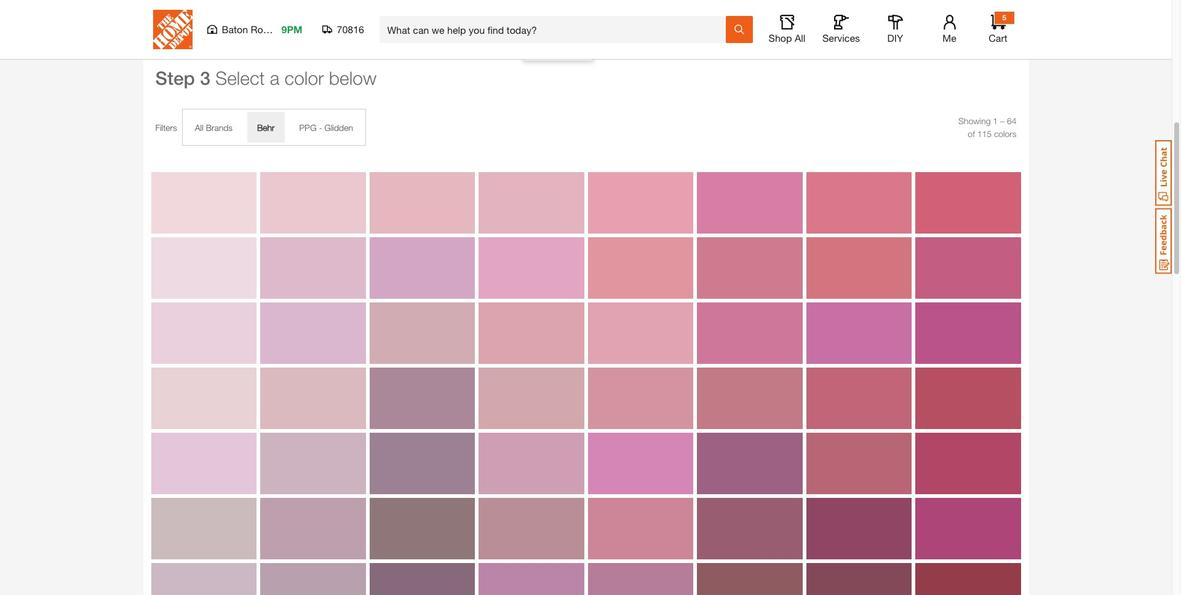 Task type: locate. For each thing, give the bounding box(es) containing it.
70816
[[337, 23, 364, 35]]

shop all button
[[767, 15, 807, 44]]

all left the "brand"
[[195, 122, 203, 133]]

services
[[822, 32, 860, 44]]

all right shop
[[795, 32, 805, 44]]

live chat image
[[1155, 140, 1172, 206]]

diy button
[[876, 15, 915, 44]]

0 horizontal spatial all
[[195, 122, 203, 133]]

1
[[993, 116, 998, 126]]

What can we help you find today? search field
[[387, 17, 725, 42]]

glidden
[[324, 122, 353, 133]]

showing
[[958, 116, 991, 126]]

filters
[[155, 122, 177, 133]]

all brand s
[[195, 122, 233, 133]]

feedback link image
[[1155, 208, 1172, 274]]

all
[[795, 32, 805, 44], [195, 122, 203, 133]]

all inside button
[[795, 32, 805, 44]]

me button
[[930, 15, 969, 44]]

s
[[228, 122, 233, 133]]

3
[[200, 67, 210, 89]]

behr
[[257, 122, 275, 133]]

1 vertical spatial all
[[195, 122, 203, 133]]

brand
[[206, 122, 228, 133]]

5
[[1002, 13, 1006, 22]]

cart
[[989, 32, 1007, 44]]

0 vertical spatial all
[[795, 32, 805, 44]]

colors
[[994, 129, 1016, 139]]

step
[[155, 67, 195, 89]]

ppg
[[299, 122, 317, 133]]

showing 1 – 64 of 115 colors
[[958, 116, 1016, 139]]

1 horizontal spatial all
[[795, 32, 805, 44]]

9pm
[[281, 23, 302, 35]]

baton
[[222, 23, 248, 35]]



Task type: vqa. For each thing, say whether or not it's contained in the screenshot.
Availability
no



Task type: describe. For each thing, give the bounding box(es) containing it.
a
[[270, 67, 279, 89]]

shop all
[[769, 32, 805, 44]]

of
[[968, 129, 975, 139]]

rouge
[[251, 23, 280, 35]]

me
[[942, 32, 956, 44]]

64
[[1007, 116, 1016, 126]]

step 3 select a color below
[[155, 67, 377, 89]]

the home depot logo image
[[153, 10, 192, 49]]

115
[[977, 129, 992, 139]]

shop
[[769, 32, 792, 44]]

-
[[319, 122, 322, 133]]

ppg - glidden
[[299, 122, 353, 133]]

color
[[285, 67, 324, 89]]

diy
[[887, 32, 903, 44]]

below
[[329, 67, 377, 89]]

–
[[1000, 116, 1004, 126]]

services button
[[821, 15, 861, 44]]

70816 button
[[322, 23, 364, 36]]

select
[[215, 67, 265, 89]]

cart 5
[[989, 13, 1007, 44]]

baton rouge 9pm
[[222, 23, 302, 35]]



